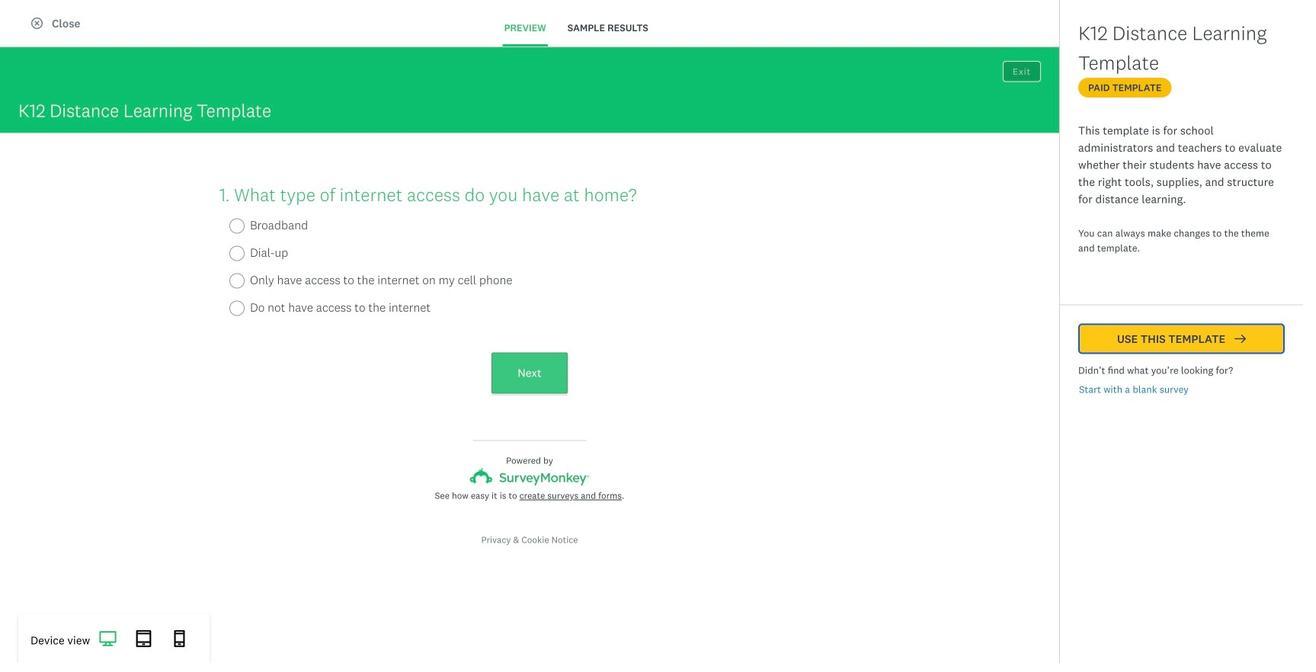 Task type: locate. For each thing, give the bounding box(es) containing it.
0 horizontal spatial lock image
[[644, 185, 655, 196]]

arrowright image
[[1235, 333, 1247, 345]]

Search templates field
[[1098, 62, 1279, 91]]

brand logo image
[[18, 6, 43, 30], [18, 9, 43, 27]]

2 lock image from the left
[[1058, 185, 1070, 196]]

1 horizontal spatial svg image
[[135, 630, 152, 648]]

1 svg image from the left
[[99, 630, 117, 648]]

2 svg image from the left
[[135, 630, 152, 648]]

detailed health check template image
[[895, 178, 1077, 297]]

k12 distance learning template image
[[480, 178, 663, 297]]

0 horizontal spatial svg image
[[99, 630, 117, 648]]

1 lock image from the left
[[644, 185, 655, 196]]

1 brand logo image from the top
[[18, 6, 43, 30]]

1 horizontal spatial lock image
[[1058, 185, 1070, 196]]

2 horizontal spatial svg image
[[171, 630, 188, 648]]

svg image
[[99, 630, 117, 648], [135, 630, 152, 648], [171, 630, 188, 648]]

tab list
[[485, 11, 669, 46]]

lock image
[[644, 185, 655, 196], [1058, 185, 1070, 196]]

3 svg image from the left
[[171, 630, 188, 648]]

products icon image
[[1068, 9, 1086, 27], [1068, 9, 1086, 27]]

lock image for k12 distance learning template image
[[644, 185, 655, 196]]



Task type: describe. For each thing, give the bounding box(es) containing it.
event planning template image
[[895, 412, 1077, 532]]

professional event feedback template image
[[480, 412, 662, 532]]

search image
[[1086, 72, 1098, 83]]

notification center icon image
[[1111, 9, 1129, 27]]

lock image for detailed health check template image
[[1058, 185, 1070, 196]]

lock image
[[1058, 419, 1070, 431]]

xcircle image
[[31, 18, 43, 29]]

help icon image
[[1153, 9, 1172, 27]]

2 brand logo image from the top
[[18, 9, 43, 27]]

textboxmultiple image
[[1065, 144, 1077, 155]]



Task type: vqa. For each thing, say whether or not it's contained in the screenshot.
Dropdown arrow image
no



